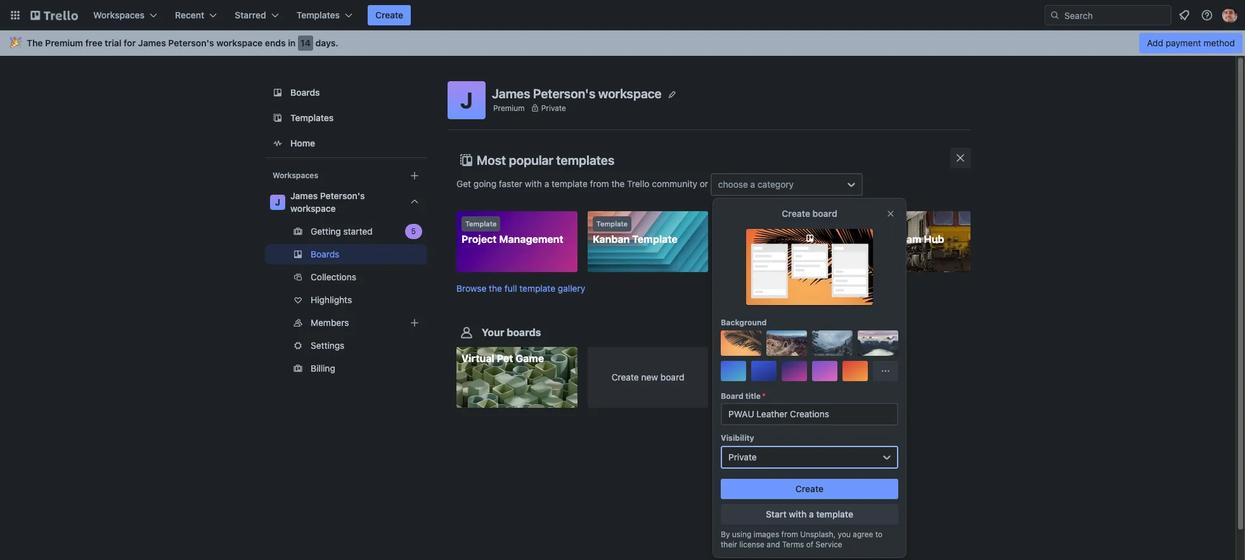 Task type: describe. For each thing, give the bounding box(es) containing it.
custom image image
[[736, 338, 747, 348]]

license
[[740, 540, 765, 549]]

by
[[721, 530, 730, 539]]

browse the full template gallery link
[[457, 283, 586, 294]]

template kanban template
[[593, 219, 678, 245]]

forward image inside collections link
[[425, 270, 440, 285]]

your boards
[[482, 327, 541, 338]]

template for project
[[466, 219, 497, 228]]

1 horizontal spatial premium
[[494, 103, 525, 113]]

choose a category
[[719, 179, 794, 190]]

team
[[896, 233, 922, 245]]

project inside template simple project board
[[760, 233, 796, 245]]

virtual pet game
[[462, 353, 544, 364]]

1 horizontal spatial workspaces
[[273, 171, 318, 180]]

5
[[411, 226, 416, 236]]

category
[[758, 179, 794, 190]]

add payment method
[[1148, 37, 1236, 48]]

background
[[721, 318, 767, 327]]

1 horizontal spatial create button
[[721, 479, 899, 499]]

template project management
[[462, 219, 564, 245]]

j inside button
[[461, 87, 473, 113]]

confetti image
[[10, 37, 22, 48]]

add
[[1148, 37, 1164, 48]]

getting started
[[311, 226, 373, 237]]

choose
[[719, 179, 748, 190]]

j button
[[448, 81, 486, 119]]

most popular templates
[[477, 153, 615, 167]]

virtual pet game link
[[457, 347, 578, 408]]

2 horizontal spatial peterson's
[[534, 86, 596, 101]]

template for start with a template
[[817, 509, 854, 520]]

1 horizontal spatial peterson's
[[320, 190, 365, 201]]

0 vertical spatial template
[[552, 178, 588, 189]]

community
[[652, 178, 698, 189]]

0 horizontal spatial the
[[489, 283, 502, 294]]

collections link
[[265, 267, 440, 287]]

visibility
[[721, 433, 755, 443]]

board title *
[[721, 391, 766, 401]]

gallery
[[558, 283, 586, 294]]

boards for first boards link from the top of the page
[[291, 87, 320, 98]]

your
[[482, 327, 505, 338]]

remote
[[855, 233, 893, 245]]

0 vertical spatial from
[[590, 178, 609, 189]]

virtual
[[462, 353, 495, 364]]

or
[[700, 178, 709, 189]]

with inside button
[[789, 509, 807, 520]]

ends
[[265, 37, 286, 48]]

starred button
[[227, 5, 287, 25]]

game
[[516, 353, 544, 364]]

1 vertical spatial james peterson's workspace
[[291, 190, 365, 214]]

1 horizontal spatial a
[[751, 179, 756, 190]]

highlights
[[311, 294, 352, 305]]

license and terms of service
[[740, 540, 843, 549]]

recent
[[175, 10, 204, 20]]

primary element
[[0, 0, 1246, 30]]

boards for first boards link from the bottom
[[311, 249, 340, 259]]

1 vertical spatial board
[[661, 372, 685, 383]]

browse
[[457, 283, 487, 294]]

background element
[[721, 331, 899, 381]]

new
[[642, 372, 659, 383]]

template for remote
[[859, 219, 890, 228]]

0 vertical spatial peterson's
[[168, 37, 214, 48]]

members
[[311, 317, 349, 328]]

pet
[[497, 353, 514, 364]]

recent button
[[168, 5, 225, 25]]

settings
[[311, 340, 345, 351]]

start
[[766, 509, 787, 520]]

open information menu image
[[1201, 9, 1214, 22]]

premium inside banner
[[45, 37, 83, 48]]

2 boards link from the top
[[265, 244, 428, 265]]

templates inside templates link
[[291, 112, 334, 123]]

popular
[[509, 153, 554, 167]]

trello
[[627, 178, 650, 189]]

🎉 the premium free trial for james peterson's workspace ends in 14 days.
[[10, 37, 339, 48]]

method
[[1204, 37, 1236, 48]]

template remote team hub
[[855, 219, 945, 245]]

create inside primary element
[[376, 10, 404, 20]]

home link
[[265, 132, 428, 155]]

0 vertical spatial james peterson's workspace
[[492, 86, 662, 101]]

highlights link
[[265, 290, 428, 310]]

1 vertical spatial james
[[492, 86, 531, 101]]

by using images from unsplash, you agree to their
[[721, 530, 883, 549]]

template for kanban
[[597, 219, 628, 228]]

started
[[344, 226, 373, 237]]

template simple project board
[[724, 219, 827, 245]]

1 boards link from the top
[[265, 81, 428, 104]]

create board
[[782, 208, 838, 219]]

get going faster with a template from the trello community or
[[457, 178, 711, 189]]

1 vertical spatial workspace
[[599, 86, 662, 101]]

and
[[767, 540, 780, 549]]

create new board
[[612, 372, 685, 383]]

1 forward image from the top
[[425, 224, 440, 239]]

trial
[[105, 37, 122, 48]]

kanban
[[593, 233, 630, 245]]

Search field
[[1061, 6, 1172, 25]]

collections
[[311, 272, 357, 282]]

template for simple
[[728, 219, 759, 228]]

start with a template
[[766, 509, 854, 520]]

0 vertical spatial the
[[612, 178, 625, 189]]

you
[[838, 530, 851, 539]]



Task type: vqa. For each thing, say whether or not it's contained in the screenshot.
middle on
no



Task type: locate. For each thing, give the bounding box(es) containing it.
starred
[[235, 10, 266, 20]]

1 vertical spatial boards link
[[265, 244, 428, 265]]

workspaces down home
[[273, 171, 318, 180]]

0 horizontal spatial board
[[721, 391, 744, 401]]

2 horizontal spatial james
[[492, 86, 531, 101]]

0 horizontal spatial workspaces
[[93, 10, 145, 20]]

unsplash,
[[801, 530, 836, 539]]

forward image
[[425, 224, 440, 239], [425, 270, 440, 285]]

0 notifications image
[[1177, 8, 1193, 23]]

images
[[754, 530, 780, 539]]

0 vertical spatial templates
[[297, 10, 340, 20]]

1 horizontal spatial with
[[789, 509, 807, 520]]

the
[[612, 178, 625, 189], [489, 283, 502, 294]]

from inside by using images from unsplash, you agree to their
[[782, 530, 799, 539]]

agree
[[853, 530, 874, 539]]

template up you
[[817, 509, 854, 520]]

using
[[733, 530, 752, 539]]

1 horizontal spatial project
[[760, 233, 796, 245]]

billing
[[311, 363, 335, 374]]

in
[[288, 37, 296, 48]]

a
[[545, 178, 550, 189], [751, 179, 756, 190], [810, 509, 814, 520]]

*
[[762, 391, 766, 401]]

to
[[876, 530, 883, 539]]

forward image
[[425, 315, 440, 331]]

1 horizontal spatial the
[[612, 178, 625, 189]]

1 vertical spatial create button
[[721, 479, 899, 499]]

peterson's
[[168, 37, 214, 48], [534, 86, 596, 101], [320, 190, 365, 201]]

1 vertical spatial private
[[729, 452, 757, 462]]

templates button
[[289, 5, 360, 25]]

james
[[138, 37, 166, 48], [492, 86, 531, 101], [291, 190, 318, 201]]

template up simple at the top right of the page
[[728, 219, 759, 228]]

boards right board image at the left top of page
[[291, 87, 320, 98]]

1 vertical spatial j
[[275, 197, 280, 207]]

james right the 'for'
[[138, 37, 166, 48]]

boards down getting
[[311, 249, 340, 259]]

0 vertical spatial forward image
[[425, 224, 440, 239]]

0 horizontal spatial peterson's
[[168, 37, 214, 48]]

faster
[[499, 178, 523, 189]]

board
[[798, 233, 827, 245], [721, 391, 744, 401]]

template up kanban at the top of page
[[597, 219, 628, 228]]

0 horizontal spatial a
[[545, 178, 550, 189]]

0 vertical spatial premium
[[45, 37, 83, 48]]

0 horizontal spatial james peterson's workspace
[[291, 190, 365, 214]]

2 vertical spatial template
[[817, 509, 854, 520]]

board right new
[[661, 372, 685, 383]]

template right full
[[520, 283, 556, 294]]

from down templates
[[590, 178, 609, 189]]

0 vertical spatial board
[[813, 208, 838, 219]]

workspaces button
[[86, 5, 165, 25]]

1 vertical spatial peterson's
[[534, 86, 596, 101]]

james right j button
[[492, 86, 531, 101]]

1 horizontal spatial board
[[813, 208, 838, 219]]

0 vertical spatial j
[[461, 87, 473, 113]]

workspaces inside dropdown button
[[93, 10, 145, 20]]

0 vertical spatial boards link
[[265, 81, 428, 104]]

create button inside primary element
[[368, 5, 411, 25]]

1 horizontal spatial board
[[798, 233, 827, 245]]

0 horizontal spatial with
[[525, 178, 542, 189]]

template down the going
[[466, 219, 497, 228]]

template for browse the full template gallery
[[520, 283, 556, 294]]

workspace
[[216, 37, 263, 48], [599, 86, 662, 101], [291, 203, 336, 214]]

board left title
[[721, 391, 744, 401]]

1 horizontal spatial j
[[461, 87, 473, 113]]

most
[[477, 153, 506, 167]]

create
[[376, 10, 404, 20], [782, 208, 811, 219], [612, 372, 639, 383], [796, 483, 824, 494]]

create a workspace image
[[407, 168, 422, 183]]

j
[[461, 87, 473, 113], [275, 197, 280, 207]]

james peterson's workspace
[[492, 86, 662, 101], [291, 190, 365, 214]]

search image
[[1051, 10, 1061, 20]]

boards link down getting started
[[265, 244, 428, 265]]

browse the full template gallery
[[457, 283, 586, 294]]

template inside button
[[817, 509, 854, 520]]

the left the trello
[[612, 178, 625, 189]]

the left full
[[489, 283, 502, 294]]

1 project from the left
[[462, 233, 497, 245]]

0 vertical spatial board
[[798, 233, 827, 245]]

0 horizontal spatial premium
[[45, 37, 83, 48]]

banner containing 🎉
[[0, 30, 1246, 56]]

premium down back to home image
[[45, 37, 83, 48]]

template inside template simple project board
[[728, 219, 759, 228]]

0 horizontal spatial project
[[462, 233, 497, 245]]

template right kanban at the top of page
[[633, 233, 678, 245]]

0 horizontal spatial from
[[590, 178, 609, 189]]

1 vertical spatial from
[[782, 530, 799, 539]]

james up getting
[[291, 190, 318, 201]]

1 vertical spatial templates
[[291, 112, 334, 123]]

0 horizontal spatial workspace
[[216, 37, 263, 48]]

template down templates
[[552, 178, 588, 189]]

boards link up templates link on the top of page
[[265, 81, 428, 104]]

template inside template project management
[[466, 219, 497, 228]]

service
[[816, 540, 843, 549]]

terms of service link
[[783, 540, 843, 549]]

templates
[[297, 10, 340, 20], [291, 112, 334, 123]]

premium right j button
[[494, 103, 525, 113]]

templates
[[557, 153, 615, 167]]

license link
[[740, 540, 765, 549]]

1 horizontal spatial james peterson's workspace
[[492, 86, 662, 101]]

1 vertical spatial with
[[789, 509, 807, 520]]

their
[[721, 540, 738, 549]]

with right start
[[789, 509, 807, 520]]

template
[[466, 219, 497, 228], [597, 219, 628, 228], [728, 219, 759, 228], [859, 219, 890, 228], [633, 233, 678, 245]]

0 vertical spatial create button
[[368, 5, 411, 25]]

with
[[525, 178, 542, 189], [789, 509, 807, 520]]

management
[[499, 233, 564, 245]]

workspaces up trial in the left of the page
[[93, 10, 145, 20]]

terms
[[783, 540, 805, 549]]

board image
[[270, 85, 285, 100]]

a right choose
[[751, 179, 756, 190]]

hub
[[925, 233, 945, 245]]

days.
[[316, 37, 339, 48]]

home
[[291, 138, 315, 148]]

0 vertical spatial workspace
[[216, 37, 263, 48]]

home image
[[270, 136, 285, 151]]

banner
[[0, 30, 1246, 56]]

project up browse
[[462, 233, 497, 245]]

0 vertical spatial workspaces
[[93, 10, 145, 20]]

payment
[[1166, 37, 1202, 48]]

the
[[27, 37, 43, 48]]

for
[[124, 37, 136, 48]]

2 vertical spatial workspace
[[291, 203, 336, 214]]

1 vertical spatial template
[[520, 283, 556, 294]]

full
[[505, 283, 517, 294]]

members link
[[265, 313, 440, 333]]

1 vertical spatial premium
[[494, 103, 525, 113]]

2 vertical spatial peterson's
[[320, 190, 365, 201]]

0 vertical spatial private
[[542, 103, 566, 113]]

a up unsplash, at right bottom
[[810, 509, 814, 520]]

a down most popular templates
[[545, 178, 550, 189]]

boards
[[507, 327, 541, 338]]

boards
[[291, 87, 320, 98], [311, 249, 340, 259]]

project right simple at the top right of the page
[[760, 233, 796, 245]]

from up license and terms of service
[[782, 530, 799, 539]]

templates inside templates dropdown button
[[297, 10, 340, 20]]

board inside template simple project board
[[798, 233, 827, 245]]

create button
[[368, 5, 411, 25], [721, 479, 899, 499]]

template inside template remote team hub
[[859, 219, 890, 228]]

private up most popular templates
[[542, 103, 566, 113]]

board
[[813, 208, 838, 219], [661, 372, 685, 383]]

2 vertical spatial james
[[291, 190, 318, 201]]

project inside template project management
[[462, 233, 497, 245]]

templates link
[[265, 107, 428, 129]]

2 horizontal spatial workspace
[[599, 86, 662, 101]]

1 vertical spatial forward image
[[425, 270, 440, 285]]

a inside start with a template button
[[810, 509, 814, 520]]

add image
[[407, 315, 422, 331]]

None text field
[[721, 403, 899, 426]]

0 horizontal spatial private
[[542, 103, 566, 113]]

board down create board
[[798, 233, 827, 245]]

james peterson (jamespeterson93) image
[[1223, 8, 1238, 23]]

1 vertical spatial board
[[721, 391, 744, 401]]

0 horizontal spatial j
[[275, 197, 280, 207]]

billing link
[[265, 358, 428, 379]]

templates up days.
[[297, 10, 340, 20]]

boards link
[[265, 81, 428, 104], [265, 244, 428, 265]]

0 vertical spatial with
[[525, 178, 542, 189]]

0 vertical spatial boards
[[291, 87, 320, 98]]

1 vertical spatial the
[[489, 283, 502, 294]]

forward image right 5
[[425, 224, 440, 239]]

get
[[457, 178, 471, 189]]

settings link
[[265, 336, 428, 356]]

14
[[301, 37, 311, 48]]

start with a template button
[[721, 504, 899, 525]]

back to home image
[[30, 5, 78, 25]]

1 vertical spatial workspaces
[[273, 171, 318, 180]]

template board image
[[270, 110, 285, 126]]

from
[[590, 178, 609, 189], [782, 530, 799, 539]]

free
[[85, 37, 103, 48]]

0 vertical spatial james
[[138, 37, 166, 48]]

close popover image
[[886, 209, 896, 219]]

add payment method link
[[1140, 33, 1243, 53]]

0 horizontal spatial board
[[661, 372, 685, 383]]

forward image left browse
[[425, 270, 440, 285]]

simple
[[724, 233, 758, 245]]

with right the "faster"
[[525, 178, 542, 189]]

0 horizontal spatial create button
[[368, 5, 411, 25]]

1 horizontal spatial workspace
[[291, 203, 336, 214]]

1 vertical spatial boards
[[311, 249, 340, 259]]

1 horizontal spatial private
[[729, 452, 757, 462]]

2 horizontal spatial a
[[810, 509, 814, 520]]

templates up home
[[291, 112, 334, 123]]

premium
[[45, 37, 83, 48], [494, 103, 525, 113]]

going
[[474, 178, 497, 189]]

template
[[552, 178, 588, 189], [520, 283, 556, 294], [817, 509, 854, 520]]

workspaces
[[93, 10, 145, 20], [273, 171, 318, 180]]

2 forward image from the top
[[425, 270, 440, 285]]

1 horizontal spatial from
[[782, 530, 799, 539]]

private down visibility
[[729, 452, 757, 462]]

1 horizontal spatial james
[[291, 190, 318, 201]]

2 project from the left
[[760, 233, 796, 245]]

board up template simple project board on the top right of the page
[[813, 208, 838, 219]]

0 horizontal spatial james
[[138, 37, 166, 48]]

of
[[807, 540, 814, 549]]

title
[[746, 391, 761, 401]]

template up remote at right
[[859, 219, 890, 228]]



